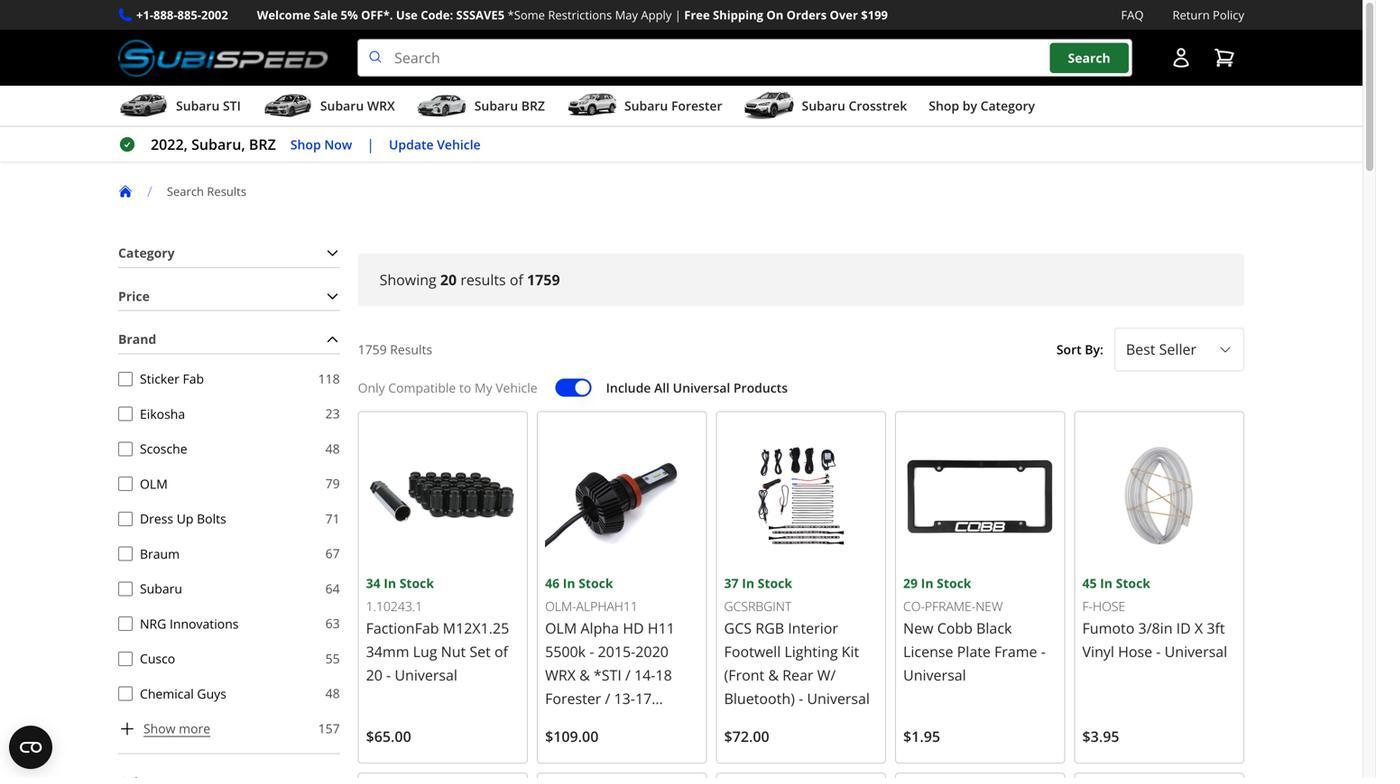 Task type: describe. For each thing, give the bounding box(es) containing it.
hose
[[1093, 597, 1126, 614]]

universal for factionfab m12x1.25 34mm lug nut set of 20 - universal
[[395, 665, 458, 685]]

may
[[615, 7, 638, 23]]

rgb
[[756, 618, 784, 638]]

a subaru brz thumbnail image image
[[417, 92, 467, 119]]

157
[[318, 720, 340, 737]]

only compatible to my vehicle
[[358, 379, 538, 396]]

a subaru crosstrek thumbnail image image
[[744, 92, 795, 119]]

factionfab
[[366, 618, 439, 638]]

stock for hose
[[1116, 575, 1151, 592]]

s
[[545, 736, 553, 755]]

& inside 37 in stock gcsrbgint gcs rgb interior footwell lighting kit (front & rear w/ bluetooth) - universal
[[768, 665, 779, 685]]

set
[[470, 642, 491, 661]]

- for fumoto 3/8in id x 3ft vinyl hose - universal
[[1157, 642, 1161, 661]]

Scosche button
[[118, 442, 133, 456]]

5%
[[341, 7, 358, 23]]

+1-888-885-2002 link
[[136, 5, 228, 24]]

welcome sale 5% off*. use code: sssave5 *some restrictions may apply | free shipping on orders over $199
[[257, 7, 888, 23]]

/ right 'home' icon
[[147, 182, 152, 201]]

faq
[[1121, 7, 1144, 23]]

45 in stock f-hose fumoto 3/8in id x 3ft vinyl hose - universal
[[1083, 575, 1228, 661]]

code:
[[421, 7, 453, 23]]

olm inside 46 in stock olm-alphah11 olm alpha hd h11 5500k - 2015-2020 wrx & *sti / 14-18 forester / 13-17 *crosstrek / 13-16 fr- s / 86 / brz
[[545, 618, 577, 638]]

stock for gcs
[[758, 575, 793, 592]]

in for hose
[[1100, 575, 1113, 592]]

open widget image
[[9, 726, 52, 769]]

free
[[684, 7, 710, 23]]

0 horizontal spatial |
[[367, 135, 375, 154]]

crosstrek
[[849, 97, 907, 114]]

5500k
[[545, 642, 586, 661]]

0 vertical spatial 1759
[[527, 270, 560, 289]]

dress
[[140, 510, 173, 527]]

in for factionfab
[[384, 575, 396, 592]]

vehicle inside button
[[437, 136, 481, 153]]

Chemical Guys button
[[118, 686, 133, 701]]

brand
[[118, 330, 156, 348]]

1 vertical spatial 13-
[[630, 712, 651, 732]]

subaru down braum
[[140, 580, 182, 597]]

14-
[[635, 665, 656, 685]]

/ right s
[[557, 736, 562, 755]]

pframe-
[[925, 597, 976, 614]]

1759 results
[[358, 341, 433, 358]]

subaru brz
[[475, 97, 545, 114]]

w/
[[817, 665, 836, 685]]

wrx inside dropdown button
[[367, 97, 395, 114]]

subaru forester
[[625, 97, 723, 114]]

all
[[654, 379, 670, 396]]

86
[[566, 736, 582, 755]]

34mm
[[366, 642, 409, 661]]

update vehicle
[[389, 136, 481, 153]]

include all universal products
[[606, 379, 788, 396]]

shop for shop now
[[290, 136, 321, 153]]

64
[[325, 580, 340, 597]]

new
[[976, 597, 1003, 614]]

stock for pframe-
[[937, 575, 972, 592]]

orders
[[787, 7, 827, 23]]

3ft
[[1207, 618, 1225, 638]]

2020
[[636, 642, 669, 661]]

category
[[118, 244, 175, 261]]

universal for new cobb black license plate frame - universal
[[904, 665, 966, 685]]

show
[[144, 720, 176, 737]]

license
[[904, 642, 954, 661]]

2022, subaru, brz
[[151, 135, 276, 154]]

nrg
[[140, 615, 166, 632]]

71
[[325, 510, 340, 527]]

+1-
[[136, 7, 153, 23]]

shipping
[[713, 7, 764, 23]]

shop by category
[[929, 97, 1035, 114]]

wrx inside 46 in stock olm-alphah11 olm alpha hd h11 5500k - 2015-2020 wrx & *sti / 14-18 forester / 13-17 *crosstrek / 13-16 fr- s / 86 / brz
[[545, 665, 576, 685]]

hd
[[623, 618, 644, 638]]

search button
[[1050, 43, 1129, 73]]

results for search results
[[207, 183, 246, 200]]

chemical guys
[[140, 685, 226, 702]]

- for factionfab m12x1.25 34mm lug nut set of 20 - universal
[[386, 665, 391, 685]]

search for search
[[1068, 49, 1111, 66]]

factionfab m12x1.25 34mm lug nut set of 20 - universal image
[[366, 419, 520, 573]]

of inside 34 in stock 1.10243.1 factionfab m12x1.25 34mm lug nut set of 20 - universal
[[495, 642, 508, 661]]

rear
[[783, 665, 814, 685]]

2022,
[[151, 135, 188, 154]]

a subaru sti thumbnail image image
[[118, 92, 169, 119]]

/ left 14-
[[625, 665, 631, 685]]

/ right 86
[[586, 736, 592, 755]]

gcs
[[724, 618, 752, 638]]

x
[[1195, 618, 1203, 638]]

$3.95
[[1083, 727, 1120, 746]]

off*.
[[361, 7, 393, 23]]

lug
[[413, 642, 437, 661]]

in for gcs
[[742, 575, 755, 592]]

results for 1759 results
[[390, 341, 433, 358]]

1.10243.1
[[366, 597, 423, 614]]

showing 20 results of 1759
[[380, 270, 560, 289]]

home image
[[118, 184, 133, 199]]

20 inside 34 in stock 1.10243.1 factionfab m12x1.25 34mm lug nut set of 20 - universal
[[366, 665, 383, 685]]

NRG Innovations button
[[118, 616, 133, 631]]

63
[[325, 615, 340, 632]]

brand button
[[118, 326, 340, 353]]

- for new cobb black license plate frame - universal
[[1041, 642, 1046, 661]]

only
[[358, 379, 385, 396]]

new cobb black license plate frame - universal image
[[904, 419, 1057, 573]]

frame
[[995, 642, 1038, 661]]

subaru for subaru crosstrek
[[802, 97, 846, 114]]

my
[[475, 379, 492, 396]]

sort
[[1057, 341, 1082, 358]]

eikosha
[[140, 405, 185, 422]]

brz inside dropdown button
[[521, 97, 545, 114]]

dress up bolts
[[140, 510, 226, 527]]

subaru for subaru wrx
[[320, 97, 364, 114]]

show more
[[144, 720, 210, 737]]

olm alpha hd h11 5500k - 2015-2020 wrx & *sti / 14-18 forester / 13-17 *crosstrek / 13-16 fr-s / 86 / brz image
[[545, 419, 699, 573]]

plate
[[957, 642, 991, 661]]

on
[[767, 7, 784, 23]]

lighting
[[785, 642, 838, 661]]

34 in stock 1.10243.1 factionfab m12x1.25 34mm lug nut set of 20 - universal
[[366, 575, 509, 685]]

forester inside dropdown button
[[671, 97, 723, 114]]

sale
[[314, 7, 338, 23]]

55
[[325, 650, 340, 667]]

48 for chemical guys
[[325, 685, 340, 702]]

shop now link
[[290, 134, 352, 155]]

fumoto 3/8in id x 3ft vinyl hose - universal image
[[1083, 419, 1237, 573]]



Task type: vqa. For each thing, say whether or not it's contained in the screenshot.


Task type: locate. For each thing, give the bounding box(es) containing it.
1 horizontal spatial wrx
[[545, 665, 576, 685]]

subaru sti button
[[118, 89, 241, 126]]

brz right 'subaru,'
[[249, 135, 276, 154]]

$199
[[861, 7, 888, 23]]

in right 46
[[563, 575, 575, 592]]

0 horizontal spatial wrx
[[367, 97, 395, 114]]

stock inside 29 in stock co-pframe-new new cobb black license plate frame - universal
[[937, 575, 972, 592]]

in right 29
[[921, 575, 934, 592]]

more
[[179, 720, 210, 737]]

welcome
[[257, 7, 311, 23]]

in right 34
[[384, 575, 396, 592]]

subaru left sti
[[176, 97, 220, 114]]

bluetooth)
[[724, 689, 795, 708]]

new
[[904, 618, 934, 638]]

universal down lug
[[395, 665, 458, 685]]

- inside 45 in stock f-hose fumoto 3/8in id x 3ft vinyl hose - universal
[[1157, 642, 1161, 661]]

Braum button
[[118, 547, 133, 561]]

update vehicle button
[[389, 134, 481, 155]]

0 vertical spatial vehicle
[[437, 136, 481, 153]]

1 horizontal spatial 1759
[[527, 270, 560, 289]]

0 vertical spatial 20
[[440, 270, 457, 289]]

1 48 from the top
[[325, 440, 340, 457]]

in inside 46 in stock olm-alphah11 olm alpha hd h11 5500k - 2015-2020 wrx & *sti / 14-18 forester / 13-17 *crosstrek / 13-16 fr- s / 86 / brz
[[563, 575, 575, 592]]

2015-
[[598, 642, 636, 661]]

subaru for subaru sti
[[176, 97, 220, 114]]

in inside 45 in stock f-hose fumoto 3/8in id x 3ft vinyl hose - universal
[[1100, 575, 1113, 592]]

wrx down '5500k'
[[545, 665, 576, 685]]

universal right all at the left of the page
[[673, 379, 730, 396]]

in inside 37 in stock gcsrbgint gcs rgb interior footwell lighting kit (front & rear w/ bluetooth) - universal
[[742, 575, 755, 592]]

1759
[[527, 270, 560, 289], [358, 341, 387, 358]]

stock inside 46 in stock olm-alphah11 olm alpha hd h11 5500k - 2015-2020 wrx & *sti / 14-18 forester / 13-17 *crosstrek / 13-16 fr- s / 86 / brz
[[579, 575, 613, 592]]

chemical
[[140, 685, 194, 702]]

policy
[[1213, 7, 1245, 23]]

now
[[324, 136, 352, 153]]

by:
[[1085, 341, 1104, 358]]

& left rear at the right bottom of the page
[[768, 665, 779, 685]]

olm right olm button
[[140, 475, 168, 492]]

2 stock from the left
[[758, 575, 793, 592]]

in for pframe-
[[921, 575, 934, 592]]

2 48 from the top
[[325, 685, 340, 702]]

category button
[[118, 239, 340, 267]]

olm down olm-
[[545, 618, 577, 638]]

13- down the *sti at the bottom of the page
[[614, 689, 635, 708]]

hose
[[1118, 642, 1153, 661]]

brz left the "a subaru forester thumbnail image"
[[521, 97, 545, 114]]

stock inside 34 in stock 1.10243.1 factionfab m12x1.25 34mm lug nut set of 20 - universal
[[400, 575, 434, 592]]

1 horizontal spatial of
[[510, 270, 523, 289]]

888-
[[153, 7, 177, 23]]

2 vertical spatial brz
[[595, 736, 622, 755]]

3 in from the left
[[563, 575, 575, 592]]

subaru for subaru brz
[[475, 97, 518, 114]]

2 & from the left
[[580, 665, 590, 685]]

universal inside 37 in stock gcsrbgint gcs rgb interior footwell lighting kit (front & rear w/ bluetooth) - universal
[[807, 689, 870, 708]]

20 left the "results"
[[440, 270, 457, 289]]

1 in from the left
[[384, 575, 396, 592]]

1 stock from the left
[[400, 575, 434, 592]]

5 in from the left
[[1100, 575, 1113, 592]]

universal for fumoto 3/8in id x 3ft vinyl hose - universal
[[1165, 642, 1228, 661]]

0 horizontal spatial results
[[207, 183, 246, 200]]

1 horizontal spatial vehicle
[[496, 379, 538, 396]]

braum
[[140, 545, 180, 562]]

brz right 86
[[595, 736, 622, 755]]

- down 34mm
[[386, 665, 391, 685]]

$109.00
[[545, 727, 599, 746]]

subaru crosstrek button
[[744, 89, 907, 126]]

0 horizontal spatial &
[[580, 665, 590, 685]]

brz inside 46 in stock olm-alphah11 olm alpha hd h11 5500k - 2015-2020 wrx & *sti / 14-18 forester / 13-17 *crosstrek / 13-16 fr- s / 86 / brz
[[595, 736, 622, 755]]

1 vertical spatial 20
[[366, 665, 383, 685]]

1 vertical spatial shop
[[290, 136, 321, 153]]

1 vertical spatial 1759
[[358, 341, 387, 358]]

stock inside 45 in stock f-hose fumoto 3/8in id x 3ft vinyl hose - universal
[[1116, 575, 1151, 592]]

shop left now
[[290, 136, 321, 153]]

stock up alphah11
[[579, 575, 613, 592]]

- right hose
[[1157, 642, 1161, 661]]

forester
[[671, 97, 723, 114], [545, 689, 601, 708]]

37 in stock gcsrbgint gcs rgb interior footwell lighting kit (front & rear w/ bluetooth) - universal
[[724, 575, 870, 708]]

+1-888-885-2002
[[136, 7, 228, 23]]

button image
[[1171, 47, 1192, 69]]

1 vertical spatial vehicle
[[496, 379, 538, 396]]

1 horizontal spatial shop
[[929, 97, 960, 114]]

results up "compatible"
[[390, 341, 433, 358]]

subaru inside 'dropdown button'
[[176, 97, 220, 114]]

1 horizontal spatial search
[[1068, 49, 1111, 66]]

m12x1.25
[[443, 618, 509, 638]]

Cusco button
[[118, 651, 133, 666]]

in right 45
[[1100, 575, 1113, 592]]

vehicle right my
[[496, 379, 538, 396]]

search for search results
[[167, 183, 204, 200]]

1 vertical spatial 48
[[325, 685, 340, 702]]

vehicle down a subaru brz thumbnail image
[[437, 136, 481, 153]]

faq link
[[1121, 5, 1144, 24]]

$65.00
[[366, 727, 411, 746]]

1 horizontal spatial forester
[[671, 97, 723, 114]]

shop left by at top
[[929, 97, 960, 114]]

& left the *sti at the bottom of the page
[[580, 665, 590, 685]]

1 horizontal spatial brz
[[521, 97, 545, 114]]

1 vertical spatial forester
[[545, 689, 601, 708]]

0 horizontal spatial search
[[167, 183, 204, 200]]

0 vertical spatial forester
[[671, 97, 723, 114]]

forester down "search input" field
[[671, 97, 723, 114]]

nrg innovations
[[140, 615, 239, 632]]

in for alphah11
[[563, 575, 575, 592]]

subaru up now
[[320, 97, 364, 114]]

- down rear at the right bottom of the page
[[799, 689, 804, 708]]

of right set
[[495, 642, 508, 661]]

olm-
[[545, 597, 576, 614]]

*crosstrek
[[545, 712, 617, 732]]

0 vertical spatial shop
[[929, 97, 960, 114]]

48 down 55
[[325, 685, 340, 702]]

1 horizontal spatial |
[[675, 7, 681, 23]]

1 vertical spatial search
[[167, 183, 204, 200]]

0 horizontal spatial shop
[[290, 136, 321, 153]]

1759 up only
[[358, 341, 387, 358]]

update
[[389, 136, 434, 153]]

universal
[[673, 379, 730, 396], [1165, 642, 1228, 661], [395, 665, 458, 685], [904, 665, 966, 685], [807, 689, 870, 708]]

subaru,
[[191, 135, 245, 154]]

2 in from the left
[[742, 575, 755, 592]]

vehicle
[[437, 136, 481, 153], [496, 379, 538, 396]]

results
[[207, 183, 246, 200], [390, 341, 433, 358]]

subaru for subaru forester
[[625, 97, 668, 114]]

1 horizontal spatial results
[[390, 341, 433, 358]]

stock for alphah11
[[579, 575, 613, 592]]

Eikosha button
[[118, 407, 133, 421]]

29
[[904, 575, 918, 592]]

cobb
[[937, 618, 973, 638]]

3/8in
[[1139, 618, 1173, 638]]

subaru forester button
[[567, 89, 723, 126]]

h11
[[648, 618, 675, 638]]

0 vertical spatial brz
[[521, 97, 545, 114]]

stock for factionfab
[[400, 575, 434, 592]]

1759 right the "results"
[[527, 270, 560, 289]]

0 horizontal spatial forester
[[545, 689, 601, 708]]

20
[[440, 270, 457, 289], [366, 665, 383, 685]]

13- down 17
[[630, 712, 651, 732]]

0 vertical spatial 48
[[325, 440, 340, 457]]

0 vertical spatial results
[[207, 183, 246, 200]]

sticker
[[140, 370, 179, 387]]

1 horizontal spatial 20
[[440, 270, 457, 289]]

0 horizontal spatial vehicle
[[437, 136, 481, 153]]

46
[[545, 575, 560, 592]]

subaru right 'a subaru crosstrek thumbnail image'
[[802, 97, 846, 114]]

- right frame
[[1041, 642, 1046, 661]]

0 vertical spatial 13-
[[614, 689, 635, 708]]

a subaru wrx thumbnail image image
[[263, 92, 313, 119]]

2 horizontal spatial brz
[[595, 736, 622, 755]]

1 vertical spatial brz
[[249, 135, 276, 154]]

gcs rgb interior footwell lighting kit (front & rear w/ bluetooth) - universal image
[[724, 419, 878, 573]]

0 vertical spatial |
[[675, 7, 681, 23]]

1 vertical spatial results
[[390, 341, 433, 358]]

results
[[461, 270, 506, 289]]

footwell
[[724, 642, 781, 661]]

search inside button
[[1068, 49, 1111, 66]]

1 & from the left
[[768, 665, 779, 685]]

stock up hose
[[1116, 575, 1151, 592]]

a subaru forester thumbnail image image
[[567, 92, 617, 119]]

over
[[830, 7, 858, 23]]

select... image
[[1219, 342, 1233, 357]]

sticker fab
[[140, 370, 204, 387]]

48 down 23
[[325, 440, 340, 457]]

search input field
[[358, 39, 1133, 77]]

1 vertical spatial wrx
[[545, 665, 576, 685]]

- down alpha
[[590, 642, 594, 661]]

fr-
[[672, 712, 693, 732]]

Select... button
[[1115, 328, 1245, 371]]

/ down the *sti at the bottom of the page
[[605, 689, 610, 708]]

shop for shop by category
[[929, 97, 960, 114]]

guys
[[197, 685, 226, 702]]

cusco
[[140, 650, 175, 667]]

Dress Up Bolts button
[[118, 512, 133, 526]]

shop inside 'link'
[[290, 136, 321, 153]]

5 stock from the left
[[1116, 575, 1151, 592]]

0 horizontal spatial 20
[[366, 665, 383, 685]]

1 vertical spatial of
[[495, 642, 508, 661]]

subaru right the "a subaru forester thumbnail image"
[[625, 97, 668, 114]]

& inside 46 in stock olm-alphah11 olm alpha hd h11 5500k - 2015-2020 wrx & *sti / 14-18 forester / 13-17 *crosstrek / 13-16 fr- s / 86 / brz
[[580, 665, 590, 685]]

- inside 29 in stock co-pframe-new new cobb black license plate frame - universal
[[1041, 642, 1046, 661]]

|
[[675, 7, 681, 23], [367, 135, 375, 154]]

- inside 34 in stock 1.10243.1 factionfab m12x1.25 34mm lug nut set of 20 - universal
[[386, 665, 391, 685]]

1 vertical spatial |
[[367, 135, 375, 154]]

apply
[[641, 7, 672, 23]]

1 vertical spatial olm
[[545, 618, 577, 638]]

universal inside 34 in stock 1.10243.1 factionfab m12x1.25 34mm lug nut set of 20 - universal
[[395, 665, 458, 685]]

universal down x
[[1165, 642, 1228, 661]]

black
[[977, 618, 1012, 638]]

results down 'subaru,'
[[207, 183, 246, 200]]

20 down 34mm
[[366, 665, 383, 685]]

olm
[[140, 475, 168, 492], [545, 618, 577, 638]]

-
[[590, 642, 594, 661], [1041, 642, 1046, 661], [1157, 642, 1161, 661], [386, 665, 391, 685], [799, 689, 804, 708]]

universal inside 29 in stock co-pframe-new new cobb black license plate frame - universal
[[904, 665, 966, 685]]

forester up *crosstrek
[[545, 689, 601, 708]]

- inside 37 in stock gcsrbgint gcs rgb interior footwell lighting kit (front & rear w/ bluetooth) - universal
[[799, 689, 804, 708]]

Subaru button
[[118, 582, 133, 596]]

0 horizontal spatial 1759
[[358, 341, 387, 358]]

34
[[366, 575, 381, 592]]

in right "37"
[[742, 575, 755, 592]]

wrx up update
[[367, 97, 395, 114]]

0 horizontal spatial of
[[495, 642, 508, 661]]

universal down w/
[[807, 689, 870, 708]]

0 vertical spatial wrx
[[367, 97, 395, 114]]

sssave5
[[456, 7, 505, 23]]

| left free
[[675, 7, 681, 23]]

37
[[724, 575, 739, 592]]

of right the "results"
[[510, 270, 523, 289]]

4 in from the left
[[921, 575, 934, 592]]

subaru right a subaru brz thumbnail image
[[475, 97, 518, 114]]

forester inside 46 in stock olm-alphah11 olm alpha hd h11 5500k - 2015-2020 wrx & *sti / 14-18 forester / 13-17 *crosstrek / 13-16 fr- s / 86 / brz
[[545, 689, 601, 708]]

- inside 46 in stock olm-alphah11 olm alpha hd h11 5500k - 2015-2020 wrx & *sti / 14-18 forester / 13-17 *crosstrek / 13-16 fr- s / 86 / brz
[[590, 642, 594, 661]]

search results
[[167, 183, 246, 200]]

3 stock from the left
[[579, 575, 613, 592]]

45
[[1083, 575, 1097, 592]]

17
[[635, 689, 652, 708]]

f-
[[1083, 597, 1093, 614]]

co-
[[904, 597, 925, 614]]

/
[[147, 182, 152, 201], [625, 665, 631, 685], [605, 689, 610, 708], [621, 712, 626, 732], [557, 736, 562, 755], [586, 736, 592, 755]]

price button
[[118, 282, 340, 310]]

stock up pframe-
[[937, 575, 972, 592]]

id
[[1177, 618, 1191, 638]]

0 vertical spatial olm
[[140, 475, 168, 492]]

in inside 29 in stock co-pframe-new new cobb black license plate frame - universal
[[921, 575, 934, 592]]

stock inside 37 in stock gcsrbgint gcs rgb interior footwell lighting kit (front & rear w/ bluetooth) - universal
[[758, 575, 793, 592]]

/ left 16
[[621, 712, 626, 732]]

subispeed logo image
[[118, 39, 329, 77]]

0 horizontal spatial brz
[[249, 135, 276, 154]]

0 vertical spatial of
[[510, 270, 523, 289]]

(front
[[724, 665, 765, 685]]

1 horizontal spatial &
[[768, 665, 779, 685]]

stock up 1.10243.1
[[400, 575, 434, 592]]

1 horizontal spatial olm
[[545, 618, 577, 638]]

4 stock from the left
[[937, 575, 972, 592]]

stock up gcsrbgint
[[758, 575, 793, 592]]

*some
[[508, 7, 545, 23]]

of
[[510, 270, 523, 289], [495, 642, 508, 661]]

OLM button
[[118, 477, 133, 491]]

universal down license at the right bottom of page
[[904, 665, 966, 685]]

0 horizontal spatial olm
[[140, 475, 168, 492]]

118
[[318, 370, 340, 387]]

universal inside 45 in stock f-hose fumoto 3/8in id x 3ft vinyl hose - universal
[[1165, 642, 1228, 661]]

| right now
[[367, 135, 375, 154]]

include
[[606, 379, 651, 396]]

in inside 34 in stock 1.10243.1 factionfab m12x1.25 34mm lug nut set of 20 - universal
[[384, 575, 396, 592]]

subaru sti
[[176, 97, 241, 114]]

46 in stock olm-alphah11 olm alpha hd h11 5500k - 2015-2020 wrx & *sti / 14-18 forester / 13-17 *crosstrek / 13-16 fr- s / 86 / brz
[[545, 575, 693, 755]]

0 vertical spatial search
[[1068, 49, 1111, 66]]

shop inside dropdown button
[[929, 97, 960, 114]]

48 for scosche
[[325, 440, 340, 457]]

subaru
[[176, 97, 220, 114], [320, 97, 364, 114], [475, 97, 518, 114], [625, 97, 668, 114], [802, 97, 846, 114], [140, 580, 182, 597]]

Sticker Fab button
[[118, 372, 133, 386]]



